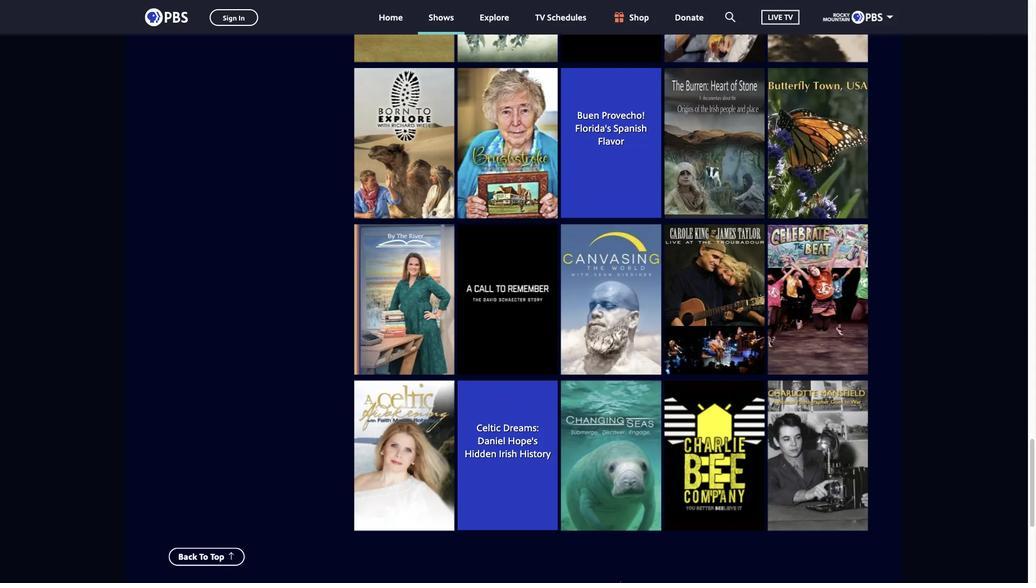 Task type: locate. For each thing, give the bounding box(es) containing it.
charlotte mansfield: a woman photographer goes to war image
[[768, 381, 869, 531]]

tv schedules link
[[525, 0, 598, 35]]

home
[[379, 11, 403, 23]]

schedules
[[548, 11, 587, 23]]

live tv link
[[751, 0, 811, 35]]

back
[[178, 551, 197, 563]]

the bob ross experience image
[[665, 0, 765, 62]]

tv right live
[[785, 12, 794, 22]]

search image
[[726, 12, 736, 22]]

tv inside 'link'
[[536, 11, 545, 23]]

donate
[[675, 11, 704, 23]]

live tv
[[768, 12, 794, 22]]

shows link
[[418, 0, 465, 35]]

brushstroke image
[[458, 68, 558, 219]]

flavor
[[598, 135, 625, 148]]

buen provecho! florida's spanish flavor
[[576, 109, 650, 148]]

home link
[[368, 0, 414, 35]]

bombs away: lbj, goldwater and the 1964 campaign that changed it all image
[[768, 0, 869, 62]]

tv left schedules
[[536, 11, 545, 23]]

bloodline image
[[355, 0, 455, 62]]

tv
[[536, 11, 545, 23], [785, 12, 794, 22]]

0 horizontal spatial tv
[[536, 11, 545, 23]]

shows
[[429, 11, 454, 23]]

to
[[199, 551, 208, 563]]

dreams:
[[503, 421, 539, 434]]

back to top button
[[169, 548, 245, 566]]

florida's
[[576, 122, 612, 135]]

daniel
[[478, 434, 506, 447]]

carole king & james taylor live at the troubadour image
[[665, 225, 765, 375]]

butterfly town, usa image
[[768, 68, 869, 219]]

born to explore with richard wiese image
[[355, 68, 455, 219]]

history
[[520, 447, 551, 460]]

back to top
[[178, 551, 224, 563]]

canvasing the world with sean diediker image
[[561, 225, 662, 375]]



Task type: describe. For each thing, give the bounding box(es) containing it.
celtic
[[477, 421, 501, 434]]

a celtic awakening with faith marion robinson image
[[355, 381, 455, 531]]

1 horizontal spatial tv
[[785, 12, 794, 22]]

bob dole, italy and world war ii image
[[458, 0, 558, 62]]

top
[[210, 551, 224, 563]]

a call to remember image
[[458, 225, 558, 375]]

shop link
[[602, 0, 660, 35]]

buen
[[578, 109, 600, 122]]

celtic dreams: daniel hope's hidden irish history
[[465, 421, 551, 460]]

live
[[768, 12, 783, 22]]

donate link
[[665, 0, 715, 35]]

shop
[[630, 11, 650, 23]]

spanish
[[614, 122, 648, 135]]

hope's
[[508, 434, 538, 447]]

changing seas image
[[561, 381, 662, 531]]

by the river with holly jackson image
[[355, 225, 455, 375]]

the burren: heart of stone image
[[665, 68, 765, 219]]

irish
[[499, 447, 518, 460]]

explore
[[480, 11, 510, 23]]

hidden
[[465, 447, 497, 460]]

celebrate the beat image
[[768, 225, 869, 375]]

rmpbs image
[[824, 11, 883, 24]]

pbs image
[[145, 5, 188, 29]]

provecho!
[[602, 109, 645, 122]]

bob dylan - live in newport 1963-1965 image
[[561, 0, 662, 62]]

tv schedules
[[536, 11, 587, 23]]

explore link
[[469, 0, 520, 35]]

charlie bee company image
[[665, 381, 765, 531]]



Task type: vqa. For each thing, say whether or not it's contained in the screenshot.
Bloodline image
yes



